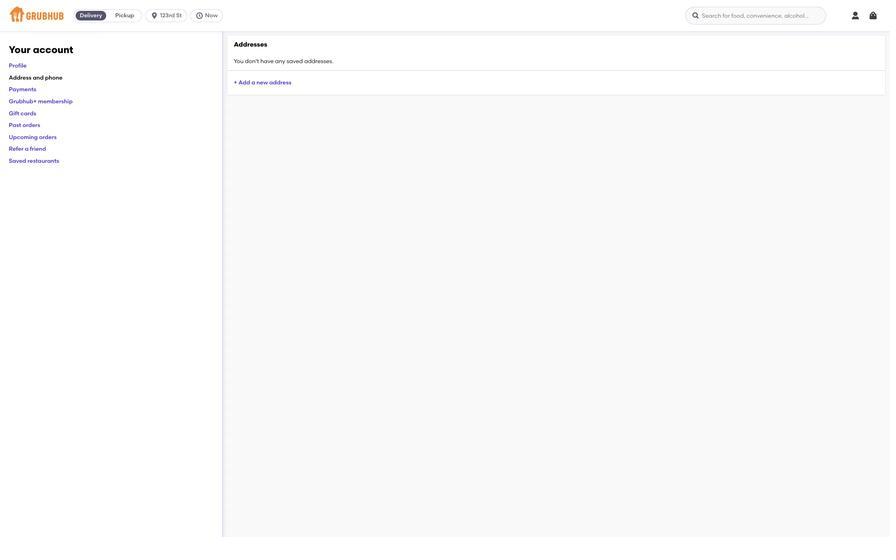 Task type: locate. For each thing, give the bounding box(es) containing it.
and
[[33, 74, 44, 81]]

gift cards link
[[9, 110, 36, 117]]

orders up upcoming orders link
[[22, 122, 40, 129]]

svg image for 123rd st
[[150, 12, 159, 20]]

0 vertical spatial orders
[[22, 122, 40, 129]]

your account
[[9, 44, 73, 56]]

1 vertical spatial a
[[25, 146, 29, 153]]

svg image
[[150, 12, 159, 20], [195, 12, 203, 20]]

1 horizontal spatial svg image
[[195, 12, 203, 20]]

svg image inside the 123rd st button
[[150, 12, 159, 20]]

saved
[[287, 58, 303, 65]]

profile
[[9, 62, 27, 69]]

cards
[[21, 110, 36, 117]]

a
[[251, 79, 255, 86], [25, 146, 29, 153]]

now
[[205, 12, 218, 19]]

0 horizontal spatial svg image
[[150, 12, 159, 20]]

grubhub+ membership link
[[9, 98, 73, 105]]

saved restaurants
[[9, 158, 59, 165]]

orders
[[22, 122, 40, 129], [39, 134, 57, 141]]

+
[[234, 79, 237, 86]]

svg image
[[851, 11, 860, 21], [868, 11, 878, 21], [692, 12, 700, 20]]

1 vertical spatial orders
[[39, 134, 57, 141]]

profile link
[[9, 62, 27, 69]]

svg image left 123rd
[[150, 12, 159, 20]]

addresses.
[[304, 58, 334, 65]]

orders for past orders
[[22, 122, 40, 129]]

membership
[[38, 98, 73, 105]]

+ add a new address
[[234, 79, 291, 86]]

pickup button
[[108, 9, 142, 22]]

svg image for now
[[195, 12, 203, 20]]

a left new
[[251, 79, 255, 86]]

1 horizontal spatial svg image
[[851, 11, 860, 21]]

a right refer
[[25, 146, 29, 153]]

phone
[[45, 74, 62, 81]]

orders up friend
[[39, 134, 57, 141]]

a inside "button"
[[251, 79, 255, 86]]

friend
[[30, 146, 46, 153]]

addresses
[[234, 41, 267, 48]]

svg image inside now button
[[195, 12, 203, 20]]

gift cards
[[9, 110, 36, 117]]

upcoming orders link
[[9, 134, 57, 141]]

past orders link
[[9, 122, 40, 129]]

2 svg image from the left
[[195, 12, 203, 20]]

Search for food, convenience, alcohol... search field
[[686, 7, 826, 25]]

don't
[[245, 58, 259, 65]]

delivery
[[80, 12, 102, 19]]

grubhub+ membership
[[9, 98, 73, 105]]

now button
[[190, 9, 226, 22]]

refer
[[9, 146, 23, 153]]

grubhub+
[[9, 98, 37, 105]]

123rd
[[160, 12, 175, 19]]

1 horizontal spatial a
[[251, 79, 255, 86]]

0 vertical spatial a
[[251, 79, 255, 86]]

0 horizontal spatial svg image
[[692, 12, 700, 20]]

1 svg image from the left
[[150, 12, 159, 20]]

svg image left now
[[195, 12, 203, 20]]



Task type: vqa. For each thing, say whether or not it's contained in the screenshot.
svg icon within 1 button
no



Task type: describe. For each thing, give the bounding box(es) containing it.
st
[[176, 12, 182, 19]]

you
[[234, 58, 244, 65]]

orders for upcoming orders
[[39, 134, 57, 141]]

pickup
[[115, 12, 134, 19]]

add
[[239, 79, 250, 86]]

refer a friend
[[9, 146, 46, 153]]

address and phone
[[9, 74, 62, 81]]

123rd st button
[[145, 9, 190, 22]]

address
[[9, 74, 31, 81]]

payments link
[[9, 86, 36, 93]]

refer a friend link
[[9, 146, 46, 153]]

0 horizontal spatial a
[[25, 146, 29, 153]]

upcoming
[[9, 134, 38, 141]]

2 horizontal spatial svg image
[[868, 11, 878, 21]]

account
[[33, 44, 73, 56]]

upcoming orders
[[9, 134, 57, 141]]

past
[[9, 122, 21, 129]]

have
[[260, 58, 274, 65]]

payments
[[9, 86, 36, 93]]

delivery button
[[74, 9, 108, 22]]

saved
[[9, 158, 26, 165]]

+ add a new address button
[[234, 76, 291, 90]]

123rd st
[[160, 12, 182, 19]]

you don't have any saved addresses.
[[234, 58, 334, 65]]

past orders
[[9, 122, 40, 129]]

saved restaurants link
[[9, 158, 59, 165]]

restaurants
[[27, 158, 59, 165]]

gift
[[9, 110, 19, 117]]

main navigation navigation
[[0, 0, 890, 31]]

your
[[9, 44, 30, 56]]

address
[[269, 79, 291, 86]]

new
[[257, 79, 268, 86]]

any
[[275, 58, 285, 65]]

address and phone link
[[9, 74, 62, 81]]



